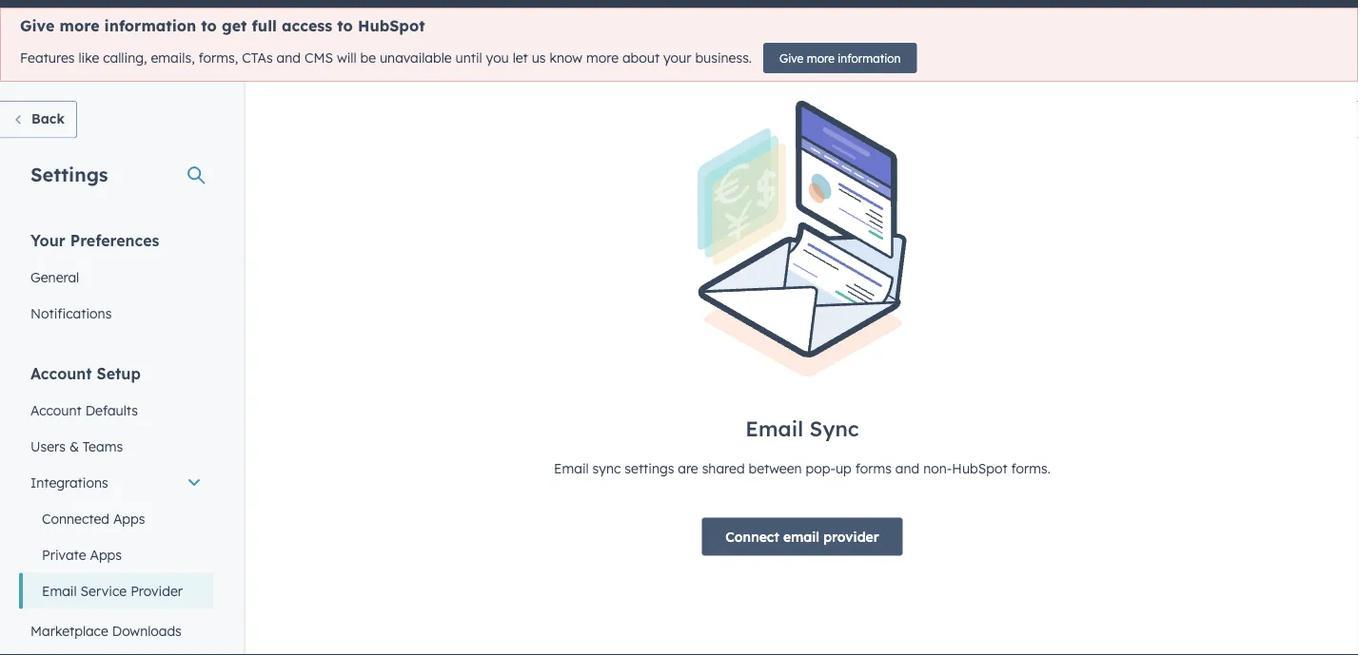 Task type: describe. For each thing, give the bounding box(es) containing it.
connect email provider button
[[702, 518, 903, 556]]

give for give more information to get full access to hubspot
[[20, 16, 55, 35]]

get
[[222, 16, 247, 35]]

email service provider link
[[19, 574, 213, 610]]

general
[[30, 269, 79, 286]]

forms
[[856, 460, 892, 477]]

sync
[[810, 416, 859, 442]]

let
[[513, 50, 528, 66]]

private
[[42, 547, 86, 564]]

non-
[[924, 460, 952, 477]]

private apps link
[[19, 537, 213, 574]]

account setup
[[30, 364, 141, 383]]

account defaults link
[[19, 393, 213, 429]]

email
[[784, 529, 820, 546]]

users & teams link
[[19, 429, 213, 465]]

connected
[[42, 511, 110, 527]]

us
[[532, 50, 546, 66]]

forms.
[[1012, 460, 1051, 477]]

1 horizontal spatial more
[[586, 50, 619, 66]]

give more information to get full access to hubspot
[[20, 16, 425, 35]]

give for give more information
[[780, 51, 804, 65]]

account for account setup
[[30, 364, 92, 383]]

connected apps
[[42, 511, 145, 527]]

ctas
[[242, 50, 273, 66]]

know
[[550, 50, 583, 66]]

email sync
[[746, 416, 859, 442]]

between
[[749, 460, 802, 477]]

cms
[[305, 50, 333, 66]]

access
[[282, 16, 332, 35]]

back
[[31, 110, 65, 127]]

full
[[252, 16, 277, 35]]

email for email service provider
[[42, 583, 77, 600]]

2 to from the left
[[337, 16, 353, 35]]

1 to from the left
[[201, 16, 217, 35]]

downloads
[[112, 623, 182, 640]]

email service provider
[[42, 583, 183, 600]]

more for give more information to get full access to hubspot
[[60, 16, 99, 35]]

forms,
[[199, 50, 238, 66]]

marketplace downloads
[[30, 623, 182, 640]]

0 horizontal spatial hubspot
[[358, 16, 425, 35]]

until
[[456, 50, 482, 66]]

information for give more information
[[838, 51, 901, 65]]

marketplace
[[30, 623, 108, 640]]

pop-
[[806, 460, 836, 477]]

1 vertical spatial and
[[896, 460, 920, 477]]

give more information
[[780, 51, 901, 65]]

notifications link
[[19, 296, 213, 332]]

your
[[30, 231, 66, 250]]

marketplace downloads link
[[19, 614, 213, 650]]

back link
[[0, 101, 77, 139]]

private apps
[[42, 547, 122, 564]]



Task type: locate. For each thing, give the bounding box(es) containing it.
email for email sync settings are shared between pop-up forms and non-hubspot forms.
[[554, 460, 589, 477]]

and left cms
[[277, 50, 301, 66]]

give more information link
[[764, 43, 917, 73]]

1 vertical spatial give
[[780, 51, 804, 65]]

calling,
[[103, 50, 147, 66]]

hubspot
[[358, 16, 425, 35], [952, 460, 1008, 477]]

email left sync
[[554, 460, 589, 477]]

hubspot up features like calling, emails, forms, ctas and cms will be unavailable until you let us know more about your business.
[[358, 16, 425, 35]]

your preferences
[[30, 231, 159, 250]]

0 horizontal spatial and
[[277, 50, 301, 66]]

email up the between
[[746, 416, 804, 442]]

account defaults
[[30, 402, 138, 419]]

give
[[20, 16, 55, 35], [780, 51, 804, 65]]

provider
[[131, 583, 183, 600]]

setup
[[97, 364, 141, 383]]

1 vertical spatial apps
[[90, 547, 122, 564]]

to left get at the top of page
[[201, 16, 217, 35]]

more for give more information
[[807, 51, 835, 65]]

0 horizontal spatial to
[[201, 16, 217, 35]]

0 vertical spatial account
[[30, 364, 92, 383]]

email down private
[[42, 583, 77, 600]]

settings
[[30, 162, 108, 186]]

emails,
[[151, 50, 195, 66]]

information for give more information to get full access to hubspot
[[104, 16, 196, 35]]

email sync settings are shared between pop-up forms and non-hubspot forms.
[[554, 460, 1051, 477]]

0 horizontal spatial information
[[104, 16, 196, 35]]

features like calling, emails, forms, ctas and cms will be unavailable until you let us know more about your business.
[[20, 50, 752, 66]]

integrations button
[[19, 465, 213, 501]]

0 vertical spatial and
[[277, 50, 301, 66]]

email
[[746, 416, 804, 442], [554, 460, 589, 477], [42, 583, 77, 600]]

email for email sync
[[746, 416, 804, 442]]

0 horizontal spatial more
[[60, 16, 99, 35]]

2 account from the top
[[30, 402, 82, 419]]

notifications
[[30, 305, 112, 322]]

like
[[78, 50, 99, 66]]

0 vertical spatial hubspot
[[358, 16, 425, 35]]

to up "will"
[[337, 16, 353, 35]]

business.
[[695, 50, 752, 66]]

will
[[337, 50, 357, 66]]

2 horizontal spatial more
[[807, 51, 835, 65]]

users
[[30, 438, 66, 455]]

0 horizontal spatial give
[[20, 16, 55, 35]]

2 horizontal spatial email
[[746, 416, 804, 442]]

integrations
[[30, 475, 108, 491]]

account
[[30, 364, 92, 383], [30, 402, 82, 419]]

connect email provider
[[726, 529, 879, 546]]

your preferences element
[[19, 230, 213, 332]]

apps for private apps
[[90, 547, 122, 564]]

general link
[[19, 259, 213, 296]]

apps up service
[[90, 547, 122, 564]]

you
[[486, 50, 509, 66]]

1 vertical spatial information
[[838, 51, 901, 65]]

and
[[277, 50, 301, 66], [896, 460, 920, 477]]

to
[[201, 16, 217, 35], [337, 16, 353, 35]]

about
[[623, 50, 660, 66]]

be
[[360, 50, 376, 66]]

features
[[20, 50, 75, 66]]

information
[[104, 16, 196, 35], [838, 51, 901, 65]]

0 horizontal spatial email
[[42, 583, 77, 600]]

connected apps link
[[19, 501, 213, 537]]

up
[[836, 460, 852, 477]]

0 vertical spatial email
[[746, 416, 804, 442]]

1 vertical spatial email
[[554, 460, 589, 477]]

1 horizontal spatial give
[[780, 51, 804, 65]]

account up 'account defaults'
[[30, 364, 92, 383]]

teams
[[83, 438, 123, 455]]

0 vertical spatial apps
[[113, 511, 145, 527]]

apps down integrations "button"
[[113, 511, 145, 527]]

1 vertical spatial account
[[30, 402, 82, 419]]

2 vertical spatial email
[[42, 583, 77, 600]]

1 vertical spatial hubspot
[[952, 460, 1008, 477]]

unavailable
[[380, 50, 452, 66]]

your
[[664, 50, 692, 66]]

provider
[[824, 529, 879, 546]]

&
[[69, 438, 79, 455]]

account setup element
[[19, 363, 213, 656]]

users & teams
[[30, 438, 123, 455]]

service
[[80, 583, 127, 600]]

defaults
[[85, 402, 138, 419]]

and left non-
[[896, 460, 920, 477]]

1 horizontal spatial email
[[554, 460, 589, 477]]

settings
[[625, 460, 674, 477]]

give up features at the top of page
[[20, 16, 55, 35]]

sync
[[593, 460, 621, 477]]

account up users
[[30, 402, 82, 419]]

1 horizontal spatial information
[[838, 51, 901, 65]]

0 vertical spatial give
[[20, 16, 55, 35]]

are
[[678, 460, 699, 477]]

hubspot left forms.
[[952, 460, 1008, 477]]

1 account from the top
[[30, 364, 92, 383]]

preferences
[[70, 231, 159, 250]]

account for account defaults
[[30, 402, 82, 419]]

1 horizontal spatial and
[[896, 460, 920, 477]]

connect
[[726, 529, 780, 546]]

0 vertical spatial information
[[104, 16, 196, 35]]

1 horizontal spatial hubspot
[[952, 460, 1008, 477]]

email inside the email service provider link
[[42, 583, 77, 600]]

give right business.
[[780, 51, 804, 65]]

apps for connected apps
[[113, 511, 145, 527]]

shared
[[702, 460, 745, 477]]

apps
[[113, 511, 145, 527], [90, 547, 122, 564]]

1 horizontal spatial to
[[337, 16, 353, 35]]

more
[[60, 16, 99, 35], [586, 50, 619, 66], [807, 51, 835, 65]]



Task type: vqa. For each thing, say whether or not it's contained in the screenshot.
the also inside the the To follow data privacy laws and best practices, record and track your reason for processing contact data and communicating with your contacts. This reason is called the legal basis, and in HubSpot it can also explain the business relationship with your contacts.
no



